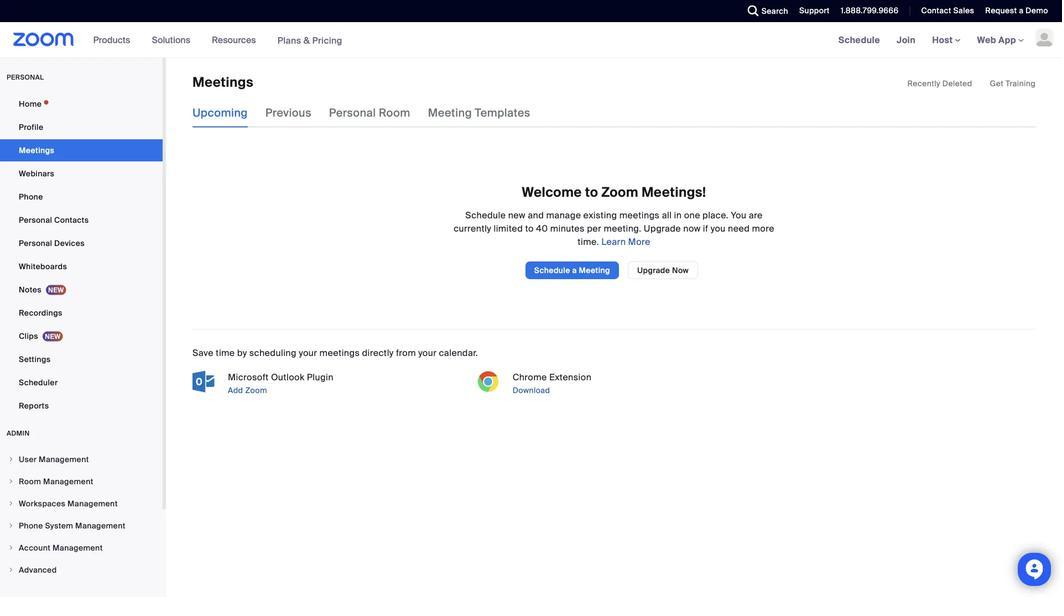 Task type: describe. For each thing, give the bounding box(es) containing it.
products
[[93, 34, 130, 46]]

home link
[[0, 93, 163, 115]]

room management
[[19, 477, 93, 487]]

recordings link
[[0, 302, 163, 324]]

plugin
[[307, 371, 334, 383]]

you
[[731, 209, 747, 221]]

account
[[19, 543, 51, 553]]

pricing
[[312, 34, 342, 46]]

learn
[[602, 236, 626, 248]]

chrome extension download
[[513, 371, 592, 396]]

join
[[897, 34, 916, 46]]

web
[[977, 34, 997, 46]]

meetings navigation
[[830, 22, 1062, 58]]

room inside tabs of meeting tab list
[[379, 106, 410, 120]]

contacts
[[54, 215, 89, 225]]

devices
[[54, 238, 85, 248]]

sales
[[954, 6, 975, 16]]

right image for account management
[[8, 545, 14, 552]]

get training link
[[990, 78, 1036, 89]]

download
[[513, 385, 550, 396]]

admin menu menu
[[0, 449, 163, 582]]

meeting inside tab list
[[428, 106, 472, 120]]

a for schedule
[[572, 265, 577, 275]]

solutions
[[152, 34, 190, 46]]

directly
[[362, 347, 394, 359]]

zoom inside the microsoft outlook plugin add zoom
[[245, 385, 267, 396]]

plans
[[278, 34, 301, 46]]

scheduler link
[[0, 372, 163, 394]]

place.
[[703, 209, 729, 221]]

upcoming
[[193, 106, 248, 120]]

phone for phone
[[19, 192, 43, 202]]

2 your from the left
[[418, 347, 437, 359]]

settings link
[[0, 349, 163, 371]]

workspaces management
[[19, 499, 118, 509]]

workspaces management menu item
[[0, 494, 163, 515]]

1.888.799.9666
[[841, 6, 899, 16]]

meeting inside button
[[579, 265, 610, 275]]

recordings
[[19, 308, 62, 318]]

phone link
[[0, 186, 163, 208]]

microsoft outlook plugin add zoom
[[228, 371, 334, 396]]

right image for phone system management
[[8, 523, 14, 530]]

settings
[[19, 354, 51, 365]]

clips link
[[0, 325, 163, 347]]

resources
[[212, 34, 256, 46]]

webinars
[[19, 168, 54, 179]]

one
[[684, 209, 700, 221]]

per
[[587, 223, 602, 234]]

profile picture image
[[1036, 29, 1054, 46]]

banner containing products
[[0, 22, 1062, 58]]

limited
[[494, 223, 523, 234]]

request
[[986, 6, 1017, 16]]

and
[[528, 209, 544, 221]]

workspaces
[[19, 499, 65, 509]]

chrome
[[513, 371, 547, 383]]

scheduler
[[19, 378, 58, 388]]

more
[[628, 236, 651, 248]]

advanced menu item
[[0, 560, 163, 581]]

right image for workspaces
[[8, 501, 14, 507]]

in
[[674, 209, 682, 221]]

meeting templates
[[428, 106, 531, 120]]

product information navigation
[[85, 22, 351, 58]]

time
[[216, 347, 235, 359]]

system
[[45, 521, 73, 531]]

templates
[[475, 106, 531, 120]]

more
[[752, 223, 775, 234]]

room management menu item
[[0, 471, 163, 492]]

existing
[[584, 209, 617, 221]]

upgrade inside schedule new and manage existing meetings all in one place. you are currently limited to 40 minutes per meeting. upgrade now if you need more time.
[[644, 223, 681, 234]]

search
[[762, 6, 789, 16]]

right image for user
[[8, 456, 14, 463]]

user management
[[19, 455, 89, 465]]

schedule a meeting button
[[526, 262, 619, 279]]

are
[[749, 209, 763, 221]]

meetings for your
[[320, 347, 360, 359]]

home
[[19, 99, 42, 109]]

management for user management
[[39, 455, 89, 465]]

whiteboards
[[19, 261, 67, 272]]

0 vertical spatial zoom
[[602, 184, 639, 201]]

&
[[304, 34, 310, 46]]

recently
[[908, 78, 941, 89]]

personal devices link
[[0, 232, 163, 255]]

right image inside advanced menu item
[[8, 567, 14, 574]]

products button
[[93, 22, 135, 58]]

user management menu item
[[0, 449, 163, 470]]

meetings!
[[642, 184, 706, 201]]

outlook
[[271, 371, 305, 383]]

admin
[[7, 429, 30, 438]]

schedule for schedule
[[839, 34, 880, 46]]

notes
[[19, 285, 41, 295]]

previous
[[265, 106, 311, 120]]

40
[[536, 223, 548, 234]]

learn more link
[[599, 236, 651, 248]]



Task type: vqa. For each thing, say whether or not it's contained in the screenshot.
Meeting Templates
yes



Task type: locate. For each thing, give the bounding box(es) containing it.
right image left room management
[[8, 479, 14, 485]]

phone inside personal menu menu
[[19, 192, 43, 202]]

0 vertical spatial phone
[[19, 192, 43, 202]]

3 right image from the top
[[8, 567, 14, 574]]

add zoom link
[[226, 384, 466, 397]]

meetings inside meetings link
[[19, 145, 54, 155]]

right image left user
[[8, 456, 14, 463]]

2 vertical spatial right image
[[8, 567, 14, 574]]

banner
[[0, 22, 1062, 58]]

meetings inside schedule new and manage existing meetings all in one place. you are currently limited to 40 minutes per meeting. upgrade now if you need more time.
[[620, 209, 660, 221]]

right image inside 'account management' 'menu item'
[[8, 545, 14, 552]]

1 vertical spatial room
[[19, 477, 41, 487]]

right image inside room management menu item
[[8, 479, 14, 485]]

plans & pricing
[[278, 34, 342, 46]]

0 vertical spatial personal
[[329, 106, 376, 120]]

management down the phone system management menu item
[[53, 543, 103, 553]]

advanced
[[19, 565, 57, 575]]

phone inside menu item
[[19, 521, 43, 531]]

your right from
[[418, 347, 437, 359]]

3 right image from the top
[[8, 545, 14, 552]]

personal
[[329, 106, 376, 120], [19, 215, 52, 225], [19, 238, 52, 248]]

user
[[19, 455, 37, 465]]

0 vertical spatial meeting
[[428, 106, 472, 120]]

learn more
[[599, 236, 651, 248]]

support link
[[791, 0, 833, 22], [800, 6, 830, 16]]

account management
[[19, 543, 103, 553]]

0 vertical spatial to
[[585, 184, 598, 201]]

new
[[508, 209, 526, 221]]

1 vertical spatial upgrade
[[637, 265, 670, 275]]

personal menu menu
[[0, 93, 163, 418]]

personal
[[7, 73, 44, 82]]

zoom down microsoft
[[245, 385, 267, 396]]

1 vertical spatial right image
[[8, 523, 14, 530]]

save
[[193, 347, 214, 359]]

to inside schedule new and manage existing meetings all in one place. you are currently limited to 40 minutes per meeting. upgrade now if you need more time.
[[525, 223, 534, 234]]

1 vertical spatial a
[[572, 265, 577, 275]]

0 vertical spatial schedule
[[839, 34, 880, 46]]

1 phone from the top
[[19, 192, 43, 202]]

reports link
[[0, 395, 163, 417]]

a down minutes
[[572, 265, 577, 275]]

download link
[[511, 384, 751, 397]]

2 right image from the top
[[8, 501, 14, 507]]

get
[[990, 78, 1004, 89]]

0 vertical spatial right image
[[8, 456, 14, 463]]

a
[[1019, 6, 1024, 16], [572, 265, 577, 275]]

0 horizontal spatial room
[[19, 477, 41, 487]]

phone down webinars
[[19, 192, 43, 202]]

schedule inside schedule new and manage existing meetings all in one place. you are currently limited to 40 minutes per meeting. upgrade now if you need more time.
[[466, 209, 506, 221]]

zoom
[[602, 184, 639, 201], [245, 385, 267, 396]]

zoom logo image
[[13, 33, 74, 46]]

2 phone from the top
[[19, 521, 43, 531]]

management for account management
[[53, 543, 103, 553]]

contact
[[922, 6, 952, 16]]

a inside button
[[572, 265, 577, 275]]

0 vertical spatial right image
[[8, 479, 14, 485]]

recently deleted
[[908, 78, 973, 89]]

phone system management
[[19, 521, 125, 531]]

right image inside the phone system management menu item
[[8, 523, 14, 530]]

0 vertical spatial a
[[1019, 6, 1024, 16]]

1 vertical spatial meetings
[[320, 347, 360, 359]]

0 horizontal spatial meetings
[[320, 347, 360, 359]]

meetings up webinars
[[19, 145, 54, 155]]

all
[[662, 209, 672, 221]]

zoom up existing
[[602, 184, 639, 201]]

profile link
[[0, 116, 163, 138]]

0 vertical spatial meetings
[[620, 209, 660, 221]]

0 horizontal spatial meeting
[[428, 106, 472, 120]]

1 vertical spatial right image
[[8, 501, 14, 507]]

to left 40
[[525, 223, 534, 234]]

schedule down 40
[[534, 265, 570, 275]]

personal devices
[[19, 238, 85, 248]]

meeting left templates
[[428, 106, 472, 120]]

upgrade now
[[637, 265, 689, 275]]

1 vertical spatial meetings
[[19, 145, 54, 155]]

upgrade
[[644, 223, 681, 234], [637, 265, 670, 275]]

right image inside 'workspaces management' menu item
[[8, 501, 14, 507]]

upgrade inside button
[[637, 265, 670, 275]]

1 horizontal spatial meeting
[[579, 265, 610, 275]]

app
[[999, 34, 1016, 46]]

schedule for schedule a meeting
[[534, 265, 570, 275]]

0 horizontal spatial meetings
[[19, 145, 54, 155]]

now
[[672, 265, 689, 275]]

right image left account at the bottom left
[[8, 545, 14, 552]]

by
[[237, 347, 247, 359]]

meetings up meeting.
[[620, 209, 660, 221]]

solutions button
[[152, 22, 195, 58]]

1 vertical spatial zoom
[[245, 385, 267, 396]]

add
[[228, 385, 243, 396]]

upgrade now button
[[628, 262, 698, 279]]

upgrade down all on the right top of page
[[644, 223, 681, 234]]

meetings up upcoming
[[193, 74, 253, 91]]

1.888.799.9666 button up schedule link on the top of the page
[[841, 6, 899, 16]]

account management menu item
[[0, 538, 163, 559]]

schedule new and manage existing meetings all in one place. you are currently limited to 40 minutes per meeting. upgrade now if you need more time.
[[454, 209, 775, 248]]

management up room management
[[39, 455, 89, 465]]

2 horizontal spatial schedule
[[839, 34, 880, 46]]

1 horizontal spatial your
[[418, 347, 437, 359]]

manage
[[546, 209, 581, 221]]

1.888.799.9666 button
[[833, 0, 902, 22], [841, 6, 899, 16]]

personal for personal contacts
[[19, 215, 52, 225]]

management for room management
[[43, 477, 93, 487]]

management inside "menu item"
[[39, 455, 89, 465]]

phone up account at the bottom left
[[19, 521, 43, 531]]

extension
[[549, 371, 592, 383]]

currently
[[454, 223, 491, 234]]

phone for phone system management
[[19, 521, 43, 531]]

0 horizontal spatial a
[[572, 265, 577, 275]]

1 horizontal spatial meetings
[[193, 74, 253, 91]]

to up existing
[[585, 184, 598, 201]]

schedule link
[[830, 22, 889, 58]]

welcome
[[522, 184, 582, 201]]

2 vertical spatial schedule
[[534, 265, 570, 275]]

meetings for existing
[[620, 209, 660, 221]]

calendar.
[[439, 347, 478, 359]]

from
[[396, 347, 416, 359]]

web app
[[977, 34, 1016, 46]]

your
[[299, 347, 317, 359], [418, 347, 437, 359]]

1.888.799.9666 button up the join
[[833, 0, 902, 22]]

host
[[932, 34, 955, 46]]

room inside menu item
[[19, 477, 41, 487]]

2 vertical spatial personal
[[19, 238, 52, 248]]

1 vertical spatial schedule
[[466, 209, 506, 221]]

meetings
[[620, 209, 660, 221], [320, 347, 360, 359]]

a for request
[[1019, 6, 1024, 16]]

training
[[1006, 78, 1036, 89]]

right image
[[8, 456, 14, 463], [8, 501, 14, 507], [8, 567, 14, 574]]

1 vertical spatial to
[[525, 223, 534, 234]]

management inside 'menu item'
[[53, 543, 103, 553]]

resources button
[[212, 22, 261, 58]]

schedule a meeting
[[534, 265, 610, 275]]

management for workspaces management
[[67, 499, 118, 509]]

personal contacts link
[[0, 209, 163, 231]]

meeting.
[[604, 223, 642, 234]]

0 vertical spatial room
[[379, 106, 410, 120]]

microsoft
[[228, 371, 269, 383]]

time.
[[578, 236, 599, 248]]

right image left advanced
[[8, 567, 14, 574]]

your up plugin
[[299, 347, 317, 359]]

personal inside tabs of meeting tab list
[[329, 106, 376, 120]]

right image inside user management "menu item"
[[8, 456, 14, 463]]

welcome to zoom meetings!
[[522, 184, 706, 201]]

tabs of meeting tab list
[[193, 99, 548, 127]]

2 vertical spatial right image
[[8, 545, 14, 552]]

personal for personal room
[[329, 106, 376, 120]]

2 right image from the top
[[8, 523, 14, 530]]

0 horizontal spatial zoom
[[245, 385, 267, 396]]

now
[[683, 223, 701, 234]]

0 vertical spatial upgrade
[[644, 223, 681, 234]]

schedule inside meetings navigation
[[839, 34, 880, 46]]

meeting down time.
[[579, 265, 610, 275]]

phone system management menu item
[[0, 516, 163, 537]]

1 vertical spatial phone
[[19, 521, 43, 531]]

management down room management menu item
[[67, 499, 118, 509]]

management down 'workspaces management' menu item
[[75, 521, 125, 531]]

right image for room management
[[8, 479, 14, 485]]

application containing recently deleted
[[908, 78, 1036, 89]]

0 vertical spatial meetings
[[193, 74, 253, 91]]

1 right image from the top
[[8, 479, 14, 485]]

join link
[[889, 22, 924, 58]]

1 vertical spatial personal
[[19, 215, 52, 225]]

schedule up currently in the left of the page
[[466, 209, 506, 221]]

management up 'workspaces management'
[[43, 477, 93, 487]]

contact sales
[[922, 6, 975, 16]]

schedule down 1.888.799.9666
[[839, 34, 880, 46]]

personal contacts
[[19, 215, 89, 225]]

if
[[703, 223, 709, 234]]

1 horizontal spatial schedule
[[534, 265, 570, 275]]

a left demo
[[1019, 6, 1024, 16]]

1 right image from the top
[[8, 456, 14, 463]]

recently deleted link
[[908, 78, 973, 89]]

1 your from the left
[[299, 347, 317, 359]]

0 horizontal spatial schedule
[[466, 209, 506, 221]]

1 horizontal spatial meetings
[[620, 209, 660, 221]]

right image left system
[[8, 523, 14, 530]]

0 horizontal spatial your
[[299, 347, 317, 359]]

demo
[[1026, 6, 1049, 16]]

request a demo link
[[977, 0, 1062, 22], [986, 6, 1049, 16]]

webinars link
[[0, 163, 163, 185]]

save time by scheduling your meetings directly from your calendar.
[[193, 347, 478, 359]]

right image
[[8, 479, 14, 485], [8, 523, 14, 530], [8, 545, 14, 552]]

1 horizontal spatial room
[[379, 106, 410, 120]]

clips
[[19, 331, 38, 341]]

1 vertical spatial meeting
[[579, 265, 610, 275]]

host button
[[932, 34, 961, 46]]

schedule inside button
[[534, 265, 570, 275]]

1 horizontal spatial to
[[585, 184, 598, 201]]

1 horizontal spatial a
[[1019, 6, 1024, 16]]

0 horizontal spatial to
[[525, 223, 534, 234]]

application
[[908, 78, 1036, 89]]

meetings up plugin
[[320, 347, 360, 359]]

scheduling
[[249, 347, 297, 359]]

schedule for schedule new and manage existing meetings all in one place. you are currently limited to 40 minutes per meeting. upgrade now if you need more time.
[[466, 209, 506, 221]]

whiteboards link
[[0, 256, 163, 278]]

notes link
[[0, 279, 163, 301]]

upgrade left now
[[637, 265, 670, 275]]

personal for personal devices
[[19, 238, 52, 248]]

1 horizontal spatial zoom
[[602, 184, 639, 201]]

right image left workspaces
[[8, 501, 14, 507]]



